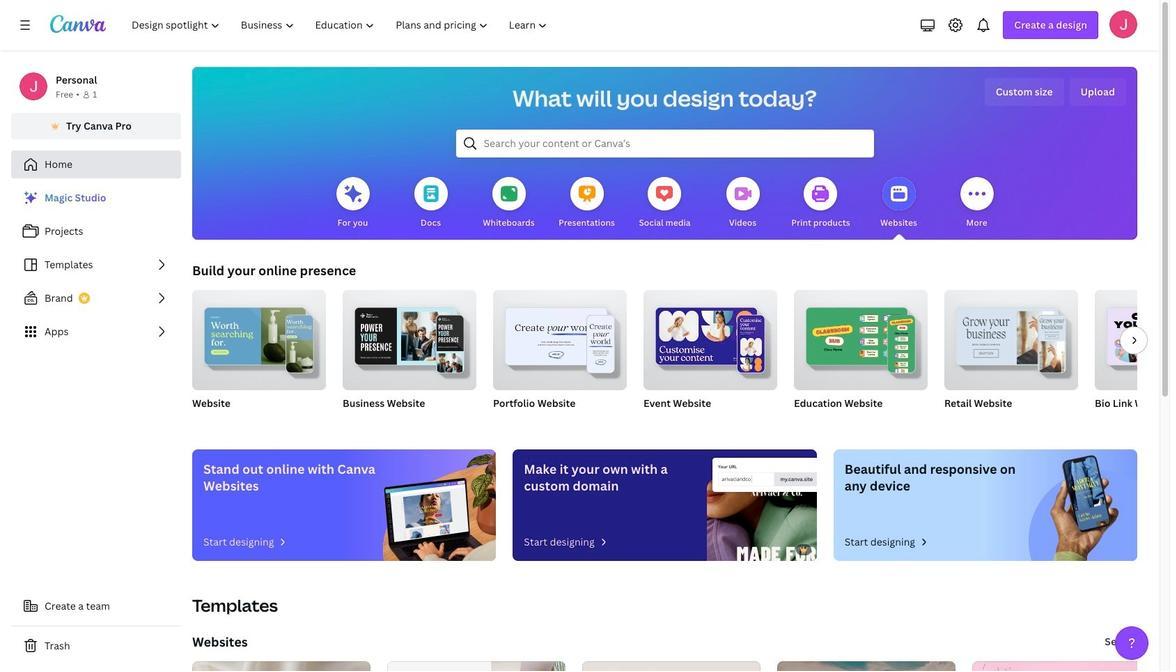 Task type: describe. For each thing, give the bounding box(es) containing it.
top level navigation element
[[123, 11, 560, 39]]

Search search field
[[484, 130, 846, 157]]



Task type: locate. For each thing, give the bounding box(es) containing it.
group
[[493, 284, 627, 428], [493, 284, 627, 390], [644, 284, 778, 428], [644, 284, 778, 390], [795, 284, 928, 428], [795, 284, 928, 390], [945, 284, 1079, 428], [945, 284, 1079, 390], [192, 290, 326, 428], [343, 290, 477, 428], [1096, 290, 1171, 428], [1096, 290, 1171, 390]]

james peterson image
[[1110, 10, 1138, 38]]

list
[[11, 184, 181, 346]]

None search field
[[456, 130, 874, 158]]



Task type: vqa. For each thing, say whether or not it's contained in the screenshot.
first Edit 'Button' from the top of the page
no



